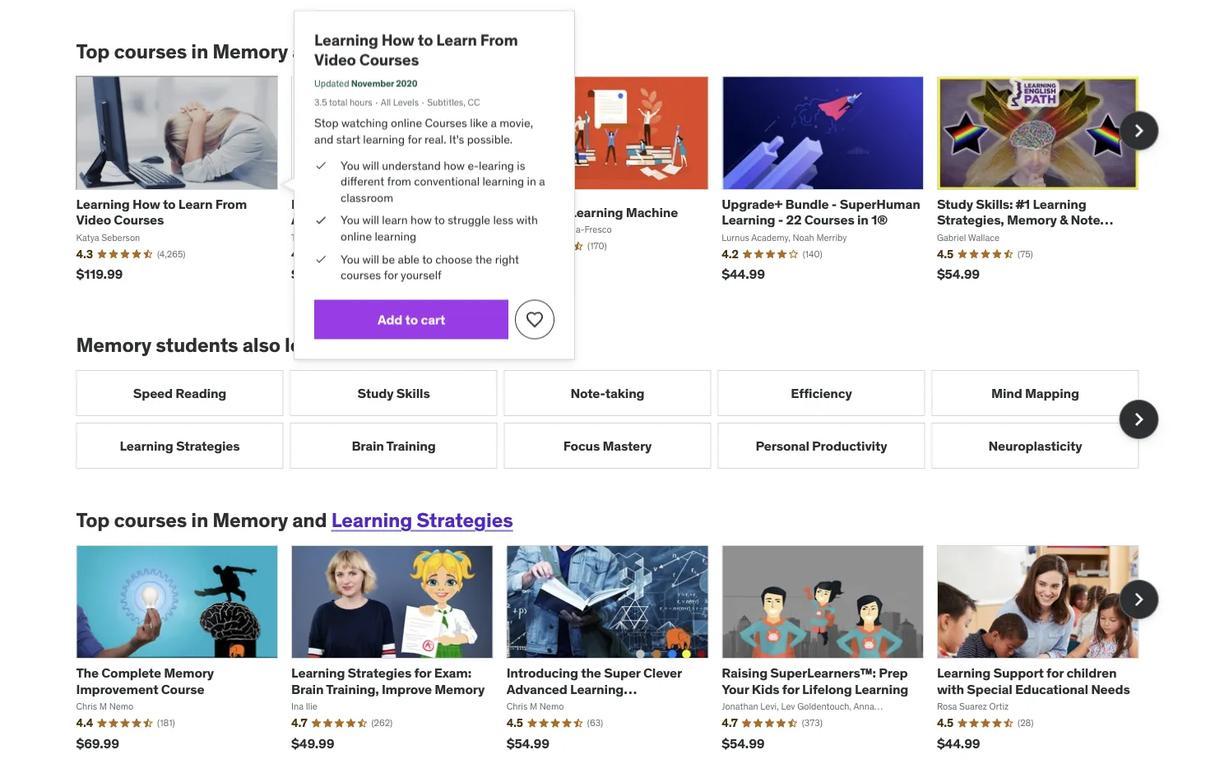 Task type: vqa. For each thing, say whether or not it's contained in the screenshot.
the bottom will
yes



Task type: describe. For each thing, give the bounding box(es) containing it.
video for learning how to learn from video courses katya seberson
[[76, 212, 111, 228]]

note
[[1072, 212, 1101, 228]]

support
[[994, 665, 1045, 682]]

course
[[161, 681, 205, 698]]

become
[[507, 204, 557, 221]]

learning how to learn from video courses link for $119.99
[[76, 196, 247, 228]]

possible.
[[467, 132, 513, 147]]

kids
[[752, 681, 780, 698]]

in inside upgrade+ bundle - superhuman learning - 22 courses in 1®
[[858, 212, 869, 228]]

subtitles, cc
[[428, 97, 480, 108]]

1 vertical spatial learning strategies link
[[76, 423, 284, 469]]

improvement
[[76, 681, 158, 698]]

strategies inside learning strategies for exam: brain training, improve memory
[[348, 665, 412, 682]]

for inside raising superlearners™: prep your kids for lifelong learning
[[783, 681, 800, 698]]

learning inside introducing the super clever advanced learning method(scalm)
[[571, 681, 624, 698]]

learning how to learn from video courses katya seberson
[[76, 196, 247, 243]]

study skills link
[[290, 371, 498, 417]]

november
[[351, 77, 394, 89]]

learing
[[479, 158, 514, 173]]

speed
[[133, 385, 173, 402]]

&
[[1060, 212, 1069, 228]]

raising superlearners™: prep your kids for lifelong learning
[[722, 665, 909, 698]]

improve
[[382, 681, 432, 698]]

understand
[[382, 158, 441, 173]]

learning support for children with special educational needs
[[938, 665, 1131, 698]]

learning for with
[[375, 229, 417, 244]]

learning strategies for exam: brain training, improve memory
[[292, 665, 485, 698]]

study skills: #1 learning strategies, memory & note taking
[[938, 196, 1101, 244]]

3.5 total hours
[[315, 97, 373, 108]]

hours
[[350, 97, 373, 108]]

it's
[[449, 132, 465, 147]]

raising superlearners™: prep your kids for lifelong learning link
[[722, 665, 909, 698]]

memory inside the complete memory improvement course
[[164, 665, 214, 682]]

courses inside upgrade+ bundle - superhuman learning - 22 courses in 1®
[[805, 212, 855, 228]]

the complete memory improvement course link
[[76, 665, 214, 698]]

learning how to learn from video courses link for stop watching online courses like a movie, and start learning for real. it's possible.
[[315, 30, 518, 70]]

your
[[722, 681, 750, 698]]

subtitles,
[[428, 97, 466, 108]]

study skills
[[358, 385, 430, 402]]

memory inside learning strategies for exam: brain training, improve memory
[[435, 681, 485, 698]]

yourself
[[401, 268, 442, 283]]

to inside you will learn how to struggle less with online learning
[[435, 213, 445, 228]]

how for learning how to learn from video courses katya seberson
[[133, 196, 160, 213]]

courses for introducing the super clever advanced learning method(scalm)
[[114, 508, 187, 533]]

1®
[[872, 212, 888, 228]]

upgrade+
[[722, 196, 783, 213]]

will for understand
[[363, 158, 379, 173]]

next image for children
[[1127, 587, 1153, 614]]

carousel element containing speed reading
[[76, 371, 1160, 469]]

efficiency link
[[718, 371, 926, 417]]

super
[[604, 665, 641, 682]]

introducing the super clever advanced learning method(scalm) link
[[507, 665, 682, 714]]

and for introducing the super clever advanced learning method(scalm)
[[292, 508, 327, 533]]

you for you will learn how to struggle less with online learning
[[341, 213, 360, 228]]

introducing
[[507, 665, 579, 682]]

prep
[[879, 665, 908, 682]]

courses inside stop watching online courses like a movie, and start learning for real. it's possible.
[[425, 116, 468, 131]]

strategies,
[[938, 212, 1005, 228]]

4.3
[[76, 247, 93, 262]]

conventional
[[414, 174, 480, 189]]

a inside stop watching online courses like a movie, and start learning for real. it's possible.
[[491, 116, 497, 131]]

top for become a learning machine
[[76, 39, 110, 63]]

top for introducing the super clever advanced learning method(scalm)
[[76, 508, 110, 533]]

brain inside learning strategies for exam: brain training, improve memory
[[292, 681, 324, 698]]

personal
[[756, 438, 810, 455]]

2 next image from the top
[[1127, 407, 1153, 433]]

how for e-
[[444, 158, 465, 173]]

needs
[[1092, 681, 1131, 698]]

movie,
[[500, 116, 533, 131]]

memory inside the study skills: #1 learning strategies, memory & note taking
[[1008, 212, 1058, 228]]

study skills: #1 learning strategies, memory & note taking link
[[938, 196, 1114, 244]]

introducing the super clever advanced learning method(scalm)
[[507, 665, 682, 714]]

training,
[[326, 681, 379, 698]]

courses inside "learning how to learn from video courses katya seberson"
[[114, 212, 164, 228]]

complete
[[102, 665, 161, 682]]

advanced
[[507, 681, 568, 698]]

raising
[[722, 665, 768, 682]]

online inside stop watching online courses like a movie, and start learning for real. it's possible.
[[391, 116, 422, 131]]

the inside introducing the super clever advanced learning method(scalm)
[[581, 665, 602, 682]]

and inside stop watching online courses like a movie, and start learning for real. it's possible.
[[315, 132, 334, 147]]

total
[[329, 97, 348, 108]]

learning inside raising superlearners™: prep your kids for lifelong learning
[[855, 681, 909, 698]]

right
[[495, 252, 519, 267]]

levels
[[393, 97, 419, 108]]

start
[[337, 132, 361, 147]]

2020
[[396, 77, 418, 89]]

to inside button
[[406, 311, 418, 328]]

learning for and
[[363, 132, 405, 147]]

with inside you will learn how to struggle less with online learning
[[517, 213, 538, 228]]

neuroplasticity
[[989, 438, 1083, 455]]

will for learn
[[363, 213, 379, 228]]

courses inside you will be able to choose the right courses for yourself
[[341, 268, 381, 283]]

educational
[[1016, 681, 1089, 698]]

brain training link
[[290, 423, 498, 469]]

xsmall image for you will learn how to struggle less with online learning
[[315, 213, 328, 229]]

machine
[[626, 204, 678, 221]]

for inside learning support for children with special educational needs
[[1047, 665, 1065, 682]]

updated
[[315, 77, 349, 89]]

learn for learning how to learn from video courses katya seberson
[[179, 196, 213, 213]]

all levels
[[381, 97, 419, 108]]

mind mapping
[[992, 385, 1080, 402]]

lifelong
[[803, 681, 853, 698]]

exam:
[[434, 665, 472, 682]]

special
[[968, 681, 1013, 698]]

classroom
[[341, 190, 394, 205]]

reading
[[176, 385, 227, 402]]

stop
[[315, 116, 339, 131]]

xsmall image
[[315, 251, 328, 268]]

you for you will be able to choose the right courses for yourself
[[341, 252, 360, 267]]

add to cart
[[378, 311, 446, 328]]

speed reading
[[133, 385, 227, 402]]

learning inside "learning how to learn from video courses katya seberson"
[[76, 196, 130, 213]]

carousel element containing learning how to learn from video courses
[[76, 76, 1160, 294]]

to inside "learning how to learn from video courses katya seberson"
[[163, 196, 176, 213]]

mind
[[992, 385, 1023, 402]]



Task type: locate. For each thing, give the bounding box(es) containing it.
from for learning how to learn from video courses updated november 2020
[[481, 30, 518, 50]]

video inside "learning how to learn from video courses katya seberson"
[[76, 212, 111, 228]]

courses right 22
[[805, 212, 855, 228]]

learning down the watching
[[363, 132, 405, 147]]

how for to
[[411, 213, 432, 228]]

in
[[191, 39, 208, 63], [527, 174, 537, 189], [858, 212, 869, 228], [191, 508, 208, 533]]

1 horizontal spatial the
[[581, 665, 602, 682]]

0 horizontal spatial learn
[[179, 196, 213, 213]]

1 vertical spatial how
[[411, 213, 432, 228]]

how inside "learning how to learn from video courses katya seberson"
[[133, 196, 160, 213]]

top courses in memory and learning strategies for introducing
[[76, 508, 513, 533]]

learn up the (4,265)
[[179, 196, 213, 213]]

2 vertical spatial will
[[363, 252, 379, 267]]

1 vertical spatial study
[[358, 385, 394, 402]]

how for learning how to learn from video courses updated november 2020
[[382, 30, 415, 50]]

study up taking on the right top
[[938, 196, 974, 213]]

training
[[387, 438, 436, 455]]

2 you from the top
[[341, 213, 360, 228]]

study for study skills: #1 learning strategies, memory & note taking
[[938, 196, 974, 213]]

1 vertical spatial next image
[[1127, 407, 1153, 433]]

able
[[398, 252, 420, 267]]

to up the (4,265)
[[163, 196, 176, 213]]

1 vertical spatial online
[[341, 229, 372, 244]]

1 horizontal spatial video
[[315, 50, 356, 70]]

courses for become a learning machine
[[114, 39, 187, 63]]

how up "able"
[[411, 213, 432, 228]]

1 vertical spatial from
[[215, 196, 247, 213]]

courses up november
[[360, 50, 419, 70]]

learning strategies link down training
[[331, 508, 513, 533]]

learning inside stop watching online courses like a movie, and start learning for real. it's possible.
[[363, 132, 405, 147]]

1 will from the top
[[363, 158, 379, 173]]

1 horizontal spatial how
[[382, 30, 415, 50]]

top courses in memory and learning strategies for become
[[76, 39, 513, 63]]

online down the classroom
[[341, 229, 372, 244]]

the inside you will be able to choose the right courses for yourself
[[476, 252, 493, 267]]

a inside you will understand how e-learing is different from conventional learning in a classroom
[[539, 174, 545, 189]]

courses up real.
[[425, 116, 468, 131]]

0 vertical spatial brain
[[352, 438, 384, 455]]

for left "exam:"
[[414, 665, 432, 682]]

courses inside the learning how to learn from video courses updated november 2020
[[360, 50, 419, 70]]

1 carousel element from the top
[[76, 76, 1160, 294]]

1 top courses in memory and learning strategies from the top
[[76, 39, 513, 63]]

2 will from the top
[[363, 213, 379, 228]]

0 vertical spatial top courses in memory and learning strategies
[[76, 39, 513, 63]]

struggle
[[448, 213, 491, 228]]

2 vertical spatial next image
[[1127, 587, 1153, 614]]

how inside the learning how to learn from video courses updated november 2020
[[382, 30, 415, 50]]

cart
[[421, 311, 446, 328]]

stop watching online courses like a movie, and start learning for real. it's possible.
[[315, 116, 533, 147]]

taking
[[938, 227, 978, 244]]

how up conventional
[[444, 158, 465, 173]]

brain training
[[352, 438, 436, 455]]

from
[[387, 174, 412, 189]]

for down be
[[384, 268, 398, 283]]

is
[[517, 158, 526, 173]]

how up 2020
[[382, 30, 415, 50]]

top
[[76, 39, 110, 63], [76, 508, 110, 533]]

1 vertical spatial courses
[[341, 268, 381, 283]]

brain left training
[[352, 438, 384, 455]]

learn
[[382, 213, 408, 228], [285, 333, 332, 358]]

0 vertical spatial learn
[[437, 30, 477, 50]]

the left right at top left
[[476, 252, 493, 267]]

you
[[341, 158, 360, 173], [341, 213, 360, 228], [341, 252, 360, 267]]

less
[[493, 213, 514, 228]]

0 horizontal spatial the
[[476, 252, 493, 267]]

xsmall image down stop
[[315, 158, 328, 174]]

will down the classroom
[[363, 213, 379, 228]]

0 vertical spatial you
[[341, 158, 360, 173]]

to left struggle
[[435, 213, 445, 228]]

learn inside you will learn how to struggle less with online learning
[[382, 213, 408, 228]]

3 will from the top
[[363, 252, 379, 267]]

learning strategies link for introducing the super clever advanced learning method(scalm)
[[331, 508, 513, 533]]

1 horizontal spatial learning how to learn from video courses link
[[315, 30, 518, 70]]

study left skills
[[358, 385, 394, 402]]

2 vertical spatial carousel element
[[76, 546, 1160, 764]]

0 horizontal spatial learning how to learn from video courses link
[[76, 196, 247, 228]]

become a learning machine
[[507, 204, 678, 221]]

like
[[470, 116, 488, 131]]

clever
[[644, 665, 682, 682]]

katya
[[76, 232, 99, 243]]

22
[[787, 212, 802, 228]]

watching
[[342, 116, 388, 131]]

to inside you will be able to choose the right courses for yourself
[[422, 252, 433, 267]]

upgrade+ bundle - superhuman learning - 22 courses in 1®
[[722, 196, 921, 228]]

1 xsmall image from the top
[[315, 158, 328, 174]]

you inside you will learn how to struggle less with online learning
[[341, 213, 360, 228]]

will for be
[[363, 252, 379, 267]]

0 vertical spatial learn
[[382, 213, 408, 228]]

speed reading link
[[76, 371, 284, 417]]

0 vertical spatial carousel element
[[76, 76, 1160, 294]]

and
[[292, 39, 327, 63], [315, 132, 334, 147], [292, 508, 327, 533]]

will inside you will learn how to struggle less with online learning
[[363, 213, 379, 228]]

personal productivity link
[[718, 423, 926, 469]]

how inside you will learn how to struggle less with online learning
[[411, 213, 432, 228]]

2 top courses in memory and learning strategies from the top
[[76, 508, 513, 533]]

to left cart
[[406, 311, 418, 328]]

add to cart button
[[315, 300, 509, 340]]

learning down learing
[[483, 174, 525, 189]]

children
[[1067, 665, 1117, 682]]

1 horizontal spatial study
[[938, 196, 974, 213]]

1 top from the top
[[76, 39, 110, 63]]

efficiency
[[791, 385, 853, 402]]

0 vertical spatial courses
[[114, 39, 187, 63]]

the
[[76, 665, 99, 682]]

0 vertical spatial xsmall image
[[315, 158, 328, 174]]

you inside you will be able to choose the right courses for yourself
[[341, 252, 360, 267]]

1 vertical spatial learning
[[483, 174, 525, 189]]

from
[[481, 30, 518, 50], [215, 196, 247, 213]]

1 horizontal spatial learn
[[382, 213, 408, 228]]

students
[[156, 333, 238, 358]]

learning
[[315, 30, 379, 50], [331, 39, 413, 63], [76, 196, 130, 213], [1034, 196, 1087, 213], [570, 204, 624, 221], [722, 212, 776, 228], [120, 438, 173, 455], [331, 508, 413, 533], [292, 665, 345, 682], [938, 665, 991, 682], [571, 681, 624, 698], [855, 681, 909, 698]]

0 vertical spatial the
[[476, 252, 493, 267]]

with right less
[[517, 213, 538, 228]]

a right become
[[560, 204, 567, 221]]

brain left training,
[[292, 681, 324, 698]]

learning inside the study skills: #1 learning strategies, memory & note taking
[[1034, 196, 1087, 213]]

superlearners™:
[[771, 665, 877, 682]]

0 horizontal spatial from
[[215, 196, 247, 213]]

xsmall image for you will understand how e-learing is different from conventional learning in a classroom
[[315, 158, 328, 174]]

learning
[[363, 132, 405, 147], [483, 174, 525, 189], [375, 229, 417, 244]]

learn for learning how to learn from video courses updated november 2020
[[437, 30, 477, 50]]

learning inside learning support for children with special educational needs
[[938, 665, 991, 682]]

learning up be
[[375, 229, 417, 244]]

for
[[408, 132, 422, 147], [384, 268, 398, 283], [414, 665, 432, 682], [1047, 665, 1065, 682], [783, 681, 800, 698]]

study for study skills
[[358, 385, 394, 402]]

note-taking
[[571, 385, 645, 402]]

video for learning how to learn from video courses updated november 2020
[[315, 50, 356, 70]]

learning inside upgrade+ bundle - superhuman learning - 22 courses in 1®
[[722, 212, 776, 228]]

you right xsmall icon
[[341, 252, 360, 267]]

2 carousel element from the top
[[76, 371, 1160, 469]]

courses
[[114, 39, 187, 63], [341, 268, 381, 283], [114, 508, 187, 533]]

3 next image from the top
[[1127, 587, 1153, 614]]

from inside "learning how to learn from video courses katya seberson"
[[215, 196, 247, 213]]

be
[[382, 252, 395, 267]]

0 vertical spatial study
[[938, 196, 974, 213]]

0 horizontal spatial how
[[133, 196, 160, 213]]

how
[[382, 30, 415, 50], [133, 196, 160, 213]]

1 next image from the top
[[1127, 118, 1153, 144]]

1 horizontal spatial learn
[[437, 30, 477, 50]]

- left 22
[[779, 212, 784, 228]]

learning strategies for exam: brain training, improve memory link
[[292, 665, 485, 698]]

bundle
[[786, 196, 829, 213]]

2 top from the top
[[76, 508, 110, 533]]

will
[[363, 158, 379, 173], [363, 213, 379, 228], [363, 252, 379, 267]]

learn up subtitles, cc
[[437, 30, 477, 50]]

with left special
[[938, 681, 965, 698]]

learning strategies link up 2020
[[331, 39, 513, 63]]

you will learn how to struggle less with online learning
[[341, 213, 538, 244]]

you down the classroom
[[341, 213, 360, 228]]

0 vertical spatial learning
[[363, 132, 405, 147]]

xsmall image
[[315, 158, 328, 174], [315, 213, 328, 229]]

you inside you will understand how e-learing is different from conventional learning in a classroom
[[341, 158, 360, 173]]

1 vertical spatial xsmall image
[[315, 213, 328, 229]]

2 vertical spatial and
[[292, 508, 327, 533]]

#1
[[1017, 196, 1031, 213]]

strategies
[[417, 39, 513, 63], [176, 438, 240, 455], [417, 508, 513, 533], [348, 665, 412, 682]]

0 vertical spatial learning strategies link
[[331, 39, 513, 63]]

1 vertical spatial video
[[76, 212, 111, 228]]

video up updated at the left top
[[315, 50, 356, 70]]

learn inside "learning how to learn from video courses katya seberson"
[[179, 196, 213, 213]]

1 horizontal spatial -
[[832, 196, 838, 213]]

2 vertical spatial you
[[341, 252, 360, 267]]

how inside you will understand how e-learing is different from conventional learning in a classroom
[[444, 158, 465, 173]]

a right "like"
[[491, 116, 497, 131]]

method(scalm)
[[507, 697, 607, 714]]

2 xsmall image from the top
[[315, 213, 328, 229]]

3.5
[[315, 97, 327, 108]]

learning how to learn from video courses link up 2020
[[315, 30, 518, 70]]

2 vertical spatial learning
[[375, 229, 417, 244]]

focus mastery
[[564, 438, 652, 455]]

0 vertical spatial a
[[491, 116, 497, 131]]

1 vertical spatial you
[[341, 213, 360, 228]]

1 horizontal spatial with
[[938, 681, 965, 698]]

2 vertical spatial learning strategies link
[[331, 508, 513, 533]]

in inside you will understand how e-learing is different from conventional learning in a classroom
[[527, 174, 537, 189]]

0 vertical spatial how
[[382, 30, 415, 50]]

learning strategies link down 'speed reading' link
[[76, 423, 284, 469]]

wishlist image
[[525, 310, 545, 330]]

to up yourself
[[422, 252, 433, 267]]

next image
[[1127, 118, 1153, 144], [1127, 407, 1153, 433], [1127, 587, 1153, 614]]

0 horizontal spatial a
[[491, 116, 497, 131]]

0 horizontal spatial online
[[341, 229, 372, 244]]

1 vertical spatial top courses in memory and learning strategies
[[76, 508, 513, 533]]

you will be able to choose the right courses for yourself
[[341, 252, 519, 283]]

to inside the learning how to learn from video courses updated november 2020
[[418, 30, 433, 50]]

for left children
[[1047, 665, 1065, 682]]

0 vertical spatial and
[[292, 39, 327, 63]]

from inside the learning how to learn from video courses updated november 2020
[[481, 30, 518, 50]]

next image for learning
[[1127, 118, 1153, 144]]

- right bundle
[[832, 196, 838, 213]]

0 horizontal spatial learn
[[285, 333, 332, 358]]

you for you will understand how e-learing is different from conventional learning in a classroom
[[341, 158, 360, 173]]

the
[[476, 252, 493, 267], [581, 665, 602, 682]]

focus
[[564, 438, 600, 455]]

you up different
[[341, 158, 360, 173]]

2 vertical spatial a
[[560, 204, 567, 221]]

real.
[[425, 132, 447, 147]]

1 vertical spatial learn
[[285, 333, 332, 358]]

1 vertical spatial top
[[76, 508, 110, 533]]

1 vertical spatial learn
[[179, 196, 213, 213]]

learning strategies link for become a learning machine
[[331, 39, 513, 63]]

how up seberson
[[133, 196, 160, 213]]

1 vertical spatial with
[[938, 681, 965, 698]]

4265 reviews element
[[157, 248, 186, 261]]

0 vertical spatial online
[[391, 116, 422, 131]]

learning support for children with special educational needs link
[[938, 665, 1131, 698]]

a
[[491, 116, 497, 131], [539, 174, 545, 189], [560, 204, 567, 221]]

become a learning machine link
[[507, 204, 678, 221]]

1 horizontal spatial brain
[[352, 438, 384, 455]]

3 you from the top
[[341, 252, 360, 267]]

for inside you will be able to choose the right courses for yourself
[[384, 268, 398, 283]]

0 vertical spatial video
[[315, 50, 356, 70]]

video inside the learning how to learn from video courses updated november 2020
[[315, 50, 356, 70]]

upgrade+ bundle - superhuman learning - 22 courses in 1® link
[[722, 196, 921, 228]]

0 vertical spatial top
[[76, 39, 110, 63]]

for left real.
[[408, 132, 422, 147]]

1 vertical spatial carousel element
[[76, 371, 1160, 469]]

0 vertical spatial next image
[[1127, 118, 1153, 144]]

will inside you will be able to choose the right courses for yourself
[[363, 252, 379, 267]]

(4,265)
[[157, 248, 186, 260]]

with inside learning support for children with special educational needs
[[938, 681, 965, 698]]

xsmall image up xsmall icon
[[315, 213, 328, 229]]

1 vertical spatial the
[[581, 665, 602, 682]]

choose
[[436, 252, 473, 267]]

will left be
[[363, 252, 379, 267]]

0 horizontal spatial how
[[411, 213, 432, 228]]

0 horizontal spatial study
[[358, 385, 394, 402]]

for inside learning strategies for exam: brain training, improve memory
[[414, 665, 432, 682]]

0 vertical spatial with
[[517, 213, 538, 228]]

0 vertical spatial from
[[481, 30, 518, 50]]

learn inside the learning how to learn from video courses updated november 2020
[[437, 30, 477, 50]]

1 vertical spatial and
[[315, 132, 334, 147]]

learning how to learn from video courses link up the (4,265)
[[76, 196, 247, 228]]

for right kids
[[783, 681, 800, 698]]

online inside you will learn how to struggle less with online learning
[[341, 229, 372, 244]]

and for become a learning machine
[[292, 39, 327, 63]]

carousel element
[[76, 76, 1160, 294], [76, 371, 1160, 469], [76, 546, 1160, 764]]

1 horizontal spatial how
[[444, 158, 465, 173]]

1 horizontal spatial online
[[391, 116, 422, 131]]

skills
[[397, 385, 430, 402]]

learning inside you will understand how e-learing is different from conventional learning in a classroom
[[483, 174, 525, 189]]

note-taking link
[[504, 371, 712, 417]]

0 horizontal spatial with
[[517, 213, 538, 228]]

0 horizontal spatial brain
[[292, 681, 324, 698]]

1 you from the top
[[341, 158, 360, 173]]

personal productivity
[[756, 438, 888, 455]]

2 horizontal spatial a
[[560, 204, 567, 221]]

mind mapping link
[[932, 371, 1140, 417]]

0 vertical spatial how
[[444, 158, 465, 173]]

0 vertical spatial will
[[363, 158, 379, 173]]

learn down the classroom
[[382, 213, 408, 228]]

courses
[[360, 50, 419, 70], [425, 116, 468, 131], [114, 212, 164, 228], [805, 212, 855, 228]]

1 vertical spatial how
[[133, 196, 160, 213]]

learning inside learning strategies for exam: brain training, improve memory
[[292, 665, 345, 682]]

to up levels
[[418, 30, 433, 50]]

video up katya
[[76, 212, 111, 228]]

carousel element containing the complete memory improvement course
[[76, 546, 1160, 764]]

1 vertical spatial brain
[[292, 681, 324, 698]]

productivity
[[813, 438, 888, 455]]

learn right also
[[285, 333, 332, 358]]

1 vertical spatial learning how to learn from video courses link
[[76, 196, 247, 228]]

neuroplasticity link
[[932, 423, 1140, 469]]

learning inside you will learn how to struggle less with online learning
[[375, 229, 417, 244]]

from for learning how to learn from video courses katya seberson
[[215, 196, 247, 213]]

will up different
[[363, 158, 379, 173]]

also
[[243, 333, 281, 358]]

will inside you will understand how e-learing is different from conventional learning in a classroom
[[363, 158, 379, 173]]

learning inside the learning how to learn from video courses updated november 2020
[[315, 30, 379, 50]]

superhuman
[[840, 196, 921, 213]]

online
[[391, 116, 422, 131], [341, 229, 372, 244]]

0 horizontal spatial -
[[779, 212, 784, 228]]

0 vertical spatial learning how to learn from video courses link
[[315, 30, 518, 70]]

the left super
[[581, 665, 602, 682]]

courses up seberson
[[114, 212, 164, 228]]

0 horizontal spatial video
[[76, 212, 111, 228]]

for inside stop watching online courses like a movie, and start learning for real. it's possible.
[[408, 132, 422, 147]]

mapping
[[1026, 385, 1080, 402]]

learning strategies
[[120, 438, 240, 455]]

all
[[381, 97, 391, 108]]

1 vertical spatial a
[[539, 174, 545, 189]]

online down levels
[[391, 116, 422, 131]]

taking
[[606, 385, 645, 402]]

1 horizontal spatial from
[[481, 30, 518, 50]]

learning how to learn from video courses link
[[315, 30, 518, 70], [76, 196, 247, 228]]

1 vertical spatial will
[[363, 213, 379, 228]]

note-
[[571, 385, 606, 402]]

study inside the study skills: #1 learning strategies, memory & note taking
[[938, 196, 974, 213]]

learning strategies link
[[331, 39, 513, 63], [76, 423, 284, 469], [331, 508, 513, 533]]

a up become
[[539, 174, 545, 189]]

skills:
[[977, 196, 1014, 213]]

2 vertical spatial courses
[[114, 508, 187, 533]]

1 horizontal spatial a
[[539, 174, 545, 189]]

3 carousel element from the top
[[76, 546, 1160, 764]]



